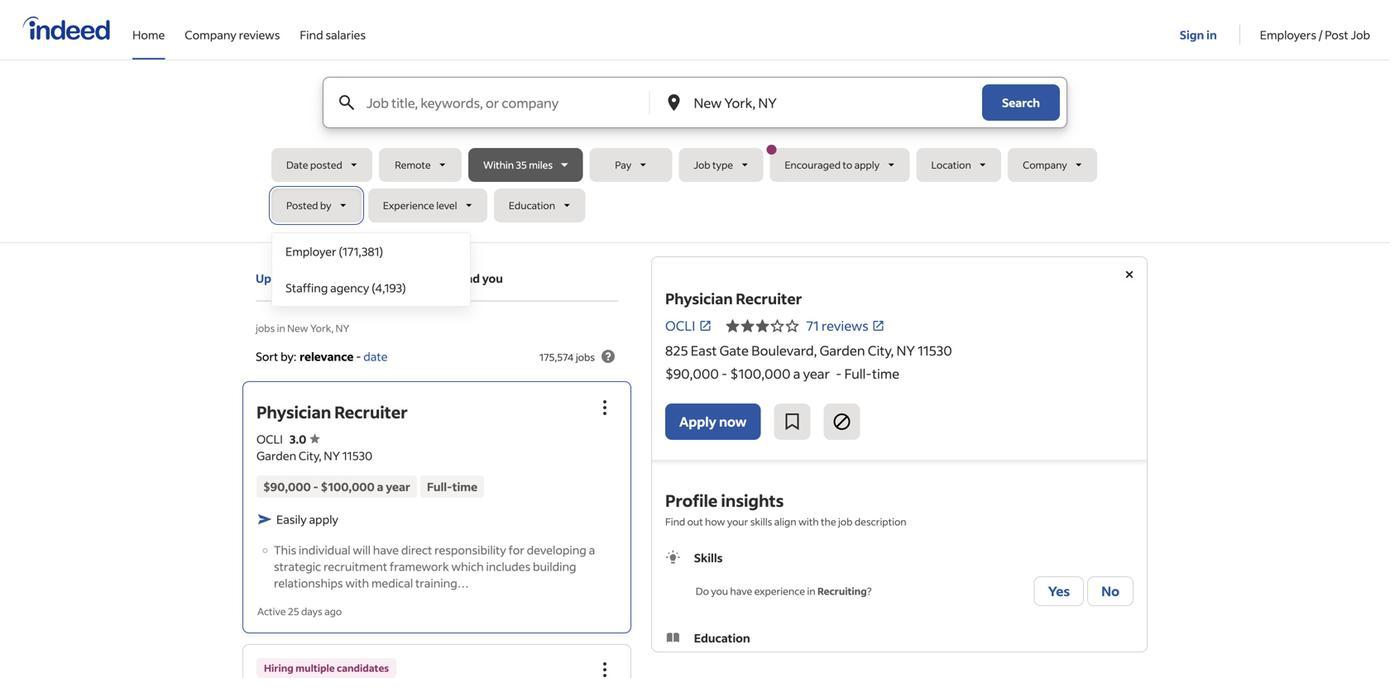 Task type: locate. For each thing, give the bounding box(es) containing it.
company right the home
[[185, 27, 237, 42]]

how
[[705, 516, 726, 529]]

-
[[370, 271, 375, 286], [356, 349, 361, 364], [722, 366, 728, 382], [836, 366, 842, 382], [313, 480, 319, 495]]

0 horizontal spatial education
[[509, 199, 556, 212]]

1 horizontal spatial reviews
[[822, 317, 869, 334]]

1 vertical spatial ny
[[897, 342, 916, 359]]

in left new
[[277, 322, 285, 335]]

1 horizontal spatial $100,000
[[730, 366, 791, 382]]

$100,000 down boulevard, at the bottom
[[730, 366, 791, 382]]

menu inside search field
[[272, 233, 471, 307]]

1 horizontal spatial job
[[1351, 27, 1371, 42]]

$90,000 down east
[[666, 366, 719, 382]]

1 vertical spatial your
[[728, 516, 749, 529]]

have left experience
[[731, 585, 753, 598]]

jobs
[[256, 322, 275, 335], [576, 351, 595, 364]]

staffing agency (4,193)
[[286, 281, 406, 296]]

1 vertical spatial you
[[711, 585, 729, 598]]

ago
[[325, 605, 342, 618]]

0 vertical spatial have
[[373, 543, 399, 558]]

0 vertical spatial reviews
[[239, 27, 280, 42]]

experience level button
[[368, 189, 488, 223]]

1 horizontal spatial education
[[694, 631, 751, 646]]

1 vertical spatial ocli
[[257, 432, 283, 447]]

0 vertical spatial recruiter
[[736, 289, 803, 308]]

0 horizontal spatial job
[[694, 159, 711, 171]]

1 horizontal spatial apply
[[855, 159, 880, 171]]

0 horizontal spatial find
[[300, 27, 323, 42]]

sort by: relevance - date
[[256, 349, 388, 364]]

in for jobs
[[277, 322, 285, 335]]

0 horizontal spatial full-
[[427, 480, 453, 495]]

employer (171,381) link
[[272, 233, 470, 270]]

education down do
[[694, 631, 751, 646]]

post
[[1326, 27, 1349, 42]]

employers
[[397, 271, 456, 286]]

recruiter down the date
[[335, 401, 408, 423]]

education down within 35 miles dropdown button
[[509, 199, 556, 212]]

not interested image
[[832, 412, 852, 432]]

align
[[775, 516, 797, 529]]

3 out of 5 stars image
[[725, 316, 800, 336]]

0 horizontal spatial in
[[277, 322, 285, 335]]

remote
[[395, 159, 431, 171]]

your
[[298, 271, 324, 286], [728, 516, 749, 529]]

full- down 71 reviews "link"
[[845, 366, 873, 382]]

175,574
[[540, 351, 574, 364]]

recruiter
[[736, 289, 803, 308], [335, 401, 408, 423]]

job left type
[[694, 159, 711, 171]]

1 horizontal spatial company
[[1023, 159, 1068, 171]]

search
[[1003, 95, 1041, 110]]

1 vertical spatial city,
[[299, 449, 322, 463]]

apply
[[680, 414, 717, 431]]

time up the responsibility
[[453, 480, 478, 495]]

1 horizontal spatial 11530
[[918, 342, 953, 359]]

1 horizontal spatial a
[[589, 543, 595, 558]]

0 vertical spatial full-
[[845, 366, 873, 382]]

direct
[[401, 543, 432, 558]]

do
[[696, 585, 709, 598]]

0 vertical spatial garden
[[820, 342, 866, 359]]

ny
[[336, 322, 350, 335], [897, 342, 916, 359], [324, 449, 340, 463]]

2 horizontal spatial in
[[1207, 27, 1218, 42]]

city, down 71 reviews "link"
[[868, 342, 894, 359]]

physician recruiter button
[[257, 401, 408, 423]]

1 horizontal spatial your
[[728, 516, 749, 529]]

have right will
[[373, 543, 399, 558]]

1 vertical spatial find
[[666, 516, 686, 529]]

you
[[482, 271, 503, 286], [711, 585, 729, 598]]

recruiter up 3 out of 5 stars image
[[736, 289, 803, 308]]

0 horizontal spatial your
[[298, 271, 324, 286]]

1 vertical spatial year
[[386, 480, 411, 495]]

1 horizontal spatial with
[[799, 516, 819, 529]]

1 horizontal spatial year
[[803, 366, 830, 382]]

0 vertical spatial company
[[185, 27, 237, 42]]

no button
[[1088, 577, 1134, 607]]

0 vertical spatial in
[[1207, 27, 1218, 42]]

city,
[[868, 342, 894, 359], [299, 449, 322, 463]]

1 vertical spatial with
[[345, 576, 369, 591]]

with down recruitment
[[345, 576, 369, 591]]

1 vertical spatial jobs
[[576, 351, 595, 364]]

insights
[[721, 490, 784, 512]]

in left recruiting
[[808, 585, 816, 598]]

your inside profile insights find out how your skills align with the job description
[[728, 516, 749, 529]]

date
[[364, 349, 388, 364]]

0 vertical spatial year
[[803, 366, 830, 382]]

1 horizontal spatial in
[[808, 585, 816, 598]]

0 vertical spatial you
[[482, 271, 503, 286]]

1 horizontal spatial city,
[[868, 342, 894, 359]]

sign in
[[1180, 27, 1218, 42]]

company inside dropdown button
[[1023, 159, 1068, 171]]

3.0 out of five stars rating image
[[290, 432, 320, 447]]

$90,000 - $100,000 a year - full-time
[[666, 366, 900, 382]]

have inside this individual will have direct responsibility for developing a strategic recruitment framework which includes building relationships with medical training…
[[373, 543, 399, 558]]

0 vertical spatial job
[[1351, 27, 1371, 42]]

0 horizontal spatial year
[[386, 480, 411, 495]]

0 horizontal spatial time
[[453, 480, 478, 495]]

city, down the 3.0 out of five stars rating icon on the left
[[299, 449, 322, 463]]

0 vertical spatial apply
[[855, 159, 880, 171]]

date link
[[364, 349, 388, 364]]

0 vertical spatial physician recruiter
[[666, 289, 803, 308]]

skills group
[[666, 550, 1134, 610]]

physician recruiter up 3 out of 5 stars image
[[666, 289, 803, 308]]

days
[[301, 605, 323, 618]]

?
[[867, 585, 872, 598]]

type
[[713, 159, 733, 171]]

physician recruiter
[[666, 289, 803, 308], [257, 401, 408, 423]]

your down employer
[[298, 271, 324, 286]]

1 horizontal spatial ocli
[[666, 317, 696, 334]]

year
[[803, 366, 830, 382], [386, 480, 411, 495]]

apply up individual
[[309, 512, 339, 527]]

- left the date
[[356, 349, 361, 364]]

0 horizontal spatial 11530
[[343, 449, 373, 463]]

in inside 'link'
[[1207, 27, 1218, 42]]

in for sign
[[1207, 27, 1218, 42]]

reviews left find salaries
[[239, 27, 280, 42]]

includes
[[486, 560, 531, 574]]

0 horizontal spatial jobs
[[256, 322, 275, 335]]

find salaries
[[300, 27, 366, 42]]

0 vertical spatial $100,000
[[730, 366, 791, 382]]

$90,000 up easily
[[263, 480, 311, 495]]

1 horizontal spatial physician recruiter
[[666, 289, 803, 308]]

garden down 3.0
[[257, 449, 296, 463]]

0 vertical spatial your
[[298, 271, 324, 286]]

apply now button
[[666, 404, 761, 440]]

ocli left 3.0
[[257, 432, 283, 447]]

active
[[257, 605, 286, 618]]

0 vertical spatial ocli
[[666, 317, 696, 334]]

time down 71 reviews "link"
[[873, 366, 900, 382]]

0 horizontal spatial with
[[345, 576, 369, 591]]

0 horizontal spatial reviews
[[239, 27, 280, 42]]

0 vertical spatial find
[[300, 27, 323, 42]]

by
[[320, 199, 331, 212]]

$100,000 for $90,000 - $100,000 a year
[[321, 480, 375, 495]]

a right developing
[[589, 543, 595, 558]]

gate
[[720, 342, 749, 359]]

experience
[[383, 199, 434, 212]]

$90,000 - $100,000 a year
[[263, 480, 411, 495]]

3.0
[[290, 432, 307, 447]]

jobs up sort
[[256, 322, 275, 335]]

2 vertical spatial in
[[808, 585, 816, 598]]

find left out
[[666, 516, 686, 529]]

education group
[[666, 630, 1134, 679]]

/
[[1320, 27, 1323, 42]]

your right how
[[728, 516, 749, 529]]

1 vertical spatial have
[[731, 585, 753, 598]]

0 vertical spatial education
[[509, 199, 556, 212]]

$100,000 for $90,000 - $100,000 a year - full-time
[[730, 366, 791, 382]]

physician up 3.0
[[257, 401, 331, 423]]

date posted button
[[272, 148, 373, 182]]

a left full-time at the left of the page
[[377, 480, 384, 495]]

1 vertical spatial apply
[[309, 512, 339, 527]]

employer
[[286, 244, 337, 259]]

0 vertical spatial city,
[[868, 342, 894, 359]]

1 horizontal spatial have
[[731, 585, 753, 598]]

company down "search" at the right
[[1023, 159, 1068, 171]]

physician recruiter up the 3.0 out of five stars rating icon on the left
[[257, 401, 408, 423]]

None search field
[[272, 77, 1119, 307]]

0 horizontal spatial $90,000
[[263, 480, 311, 495]]

1 vertical spatial time
[[453, 480, 478, 495]]

york,
[[310, 322, 334, 335]]

responsibility
[[435, 543, 506, 558]]

physician up ocli link
[[666, 289, 733, 308]]

job right post
[[1351, 27, 1371, 42]]

in right sign
[[1207, 27, 1218, 42]]

apply inside popup button
[[855, 159, 880, 171]]

staffing
[[286, 281, 328, 296]]

year for $90,000 - $100,000 a year - full-time
[[803, 366, 830, 382]]

full-time
[[427, 480, 478, 495]]

year down 825 east gate boulevard, garden city, ny 11530
[[803, 366, 830, 382]]

1 vertical spatial garden
[[257, 449, 296, 463]]

employers / post job link
[[1261, 0, 1371, 56]]

1 horizontal spatial recruiter
[[736, 289, 803, 308]]

to
[[843, 159, 853, 171]]

0 horizontal spatial physician
[[257, 401, 331, 423]]

easily
[[277, 512, 307, 527]]

$90,000
[[666, 366, 719, 382], [263, 480, 311, 495]]

resume
[[326, 271, 367, 286]]

(4,193)
[[372, 281, 406, 296]]

0 horizontal spatial physician recruiter
[[257, 401, 408, 423]]

year left full-time at the left of the page
[[386, 480, 411, 495]]

do you have experience in recruiting ?
[[696, 585, 872, 598]]

1 vertical spatial physician recruiter
[[257, 401, 408, 423]]

recruitment
[[324, 560, 388, 574]]

posted
[[310, 159, 343, 171]]

$90,000 for $90,000 - $100,000 a year - full-time
[[666, 366, 719, 382]]

posted by button
[[272, 189, 362, 223]]

0 vertical spatial a
[[794, 366, 801, 382]]

location
[[932, 159, 972, 171]]

yes button
[[1035, 577, 1085, 607]]

find
[[458, 271, 480, 286]]

you inside skills group
[[711, 585, 729, 598]]

reviews right 71
[[822, 317, 869, 334]]

you right find
[[482, 271, 503, 286]]

1 vertical spatial $100,000
[[321, 480, 375, 495]]

a
[[794, 366, 801, 382], [377, 480, 384, 495], [589, 543, 595, 558]]

0 horizontal spatial have
[[373, 543, 399, 558]]

0 horizontal spatial ocli
[[257, 432, 283, 447]]

2 horizontal spatial a
[[794, 366, 801, 382]]

a down 825 east gate boulevard, garden city, ny 11530
[[794, 366, 801, 382]]

0 horizontal spatial $100,000
[[321, 480, 375, 495]]

experience
[[755, 585, 806, 598]]

0 horizontal spatial company
[[185, 27, 237, 42]]

1 vertical spatial company
[[1023, 159, 1068, 171]]

1 vertical spatial a
[[377, 480, 384, 495]]

1 horizontal spatial you
[[711, 585, 729, 598]]

ocli up 825
[[666, 317, 696, 334]]

have
[[373, 543, 399, 558], [731, 585, 753, 598]]

1 vertical spatial recruiter
[[335, 401, 408, 423]]

description
[[855, 516, 907, 529]]

hiring
[[264, 662, 294, 675]]

boulevard,
[[752, 342, 817, 359]]

1 vertical spatial job
[[694, 159, 711, 171]]

1 horizontal spatial time
[[873, 366, 900, 382]]

1 horizontal spatial find
[[666, 516, 686, 529]]

0 horizontal spatial a
[[377, 480, 384, 495]]

pay button
[[590, 148, 673, 182]]

strategic
[[274, 560, 321, 574]]

0 vertical spatial ny
[[336, 322, 350, 335]]

825 east gate boulevard, garden city, ny 11530
[[666, 342, 953, 359]]

garden down 71 reviews "link"
[[820, 342, 866, 359]]

1 vertical spatial full-
[[427, 480, 453, 495]]

0 vertical spatial jobs
[[256, 322, 275, 335]]

employers / post job
[[1261, 27, 1371, 42]]

full-
[[845, 366, 873, 382], [427, 480, 453, 495]]

$90,000 for $90,000 - $100,000 a year
[[263, 480, 311, 495]]

with left the
[[799, 516, 819, 529]]

find left salaries on the left of page
[[300, 27, 323, 42]]

2 vertical spatial a
[[589, 543, 595, 558]]

1 horizontal spatial $90,000
[[666, 366, 719, 382]]

menu containing employer (171,381)
[[272, 233, 471, 307]]

menu
[[272, 233, 471, 307]]

1 horizontal spatial garden
[[820, 342, 866, 359]]

you right do
[[711, 585, 729, 598]]

$100,000 down garden city, ny 11530
[[321, 480, 375, 495]]

11530
[[918, 342, 953, 359], [343, 449, 373, 463]]

let
[[377, 271, 395, 286]]

find
[[300, 27, 323, 42], [666, 516, 686, 529]]

1 vertical spatial education
[[694, 631, 751, 646]]

upload
[[256, 271, 296, 286]]

jobs left help icon
[[576, 351, 595, 364]]

0 horizontal spatial garden
[[257, 449, 296, 463]]

0 vertical spatial with
[[799, 516, 819, 529]]

1 vertical spatial reviews
[[822, 317, 869, 334]]

apply right to
[[855, 159, 880, 171]]

education inside popup button
[[509, 199, 556, 212]]

25
[[288, 605, 299, 618]]

full- up direct
[[427, 480, 453, 495]]



Task type: describe. For each thing, give the bounding box(es) containing it.
a for $90,000 - $100,000 a year
[[377, 480, 384, 495]]

find salaries link
[[300, 0, 366, 56]]

recruiting
[[818, 585, 867, 598]]

search button
[[983, 84, 1061, 121]]

0 horizontal spatial recruiter
[[335, 401, 408, 423]]

company button
[[1009, 148, 1098, 182]]

71 reviews
[[807, 317, 869, 334]]

agency
[[330, 281, 369, 296]]

1 horizontal spatial full-
[[845, 366, 873, 382]]

0 horizontal spatial you
[[482, 271, 503, 286]]

job type button
[[679, 148, 764, 182]]

within 35 miles button
[[469, 148, 583, 182]]

reviews for 71 reviews
[[822, 317, 869, 334]]

sign in link
[[1180, 1, 1220, 57]]

upload your resume - let employers find you
[[256, 271, 503, 286]]

job actions for software developer - ai trainer (contract) is collapsed image
[[595, 661, 615, 679]]

find inside profile insights find out how your skills align with the job description
[[666, 516, 686, 529]]

this individual will have direct responsibility for developing a strategic recruitment framework which includes building relationships with medical training…
[[274, 543, 595, 591]]

hiring multiple candidates
[[264, 662, 389, 675]]

Edit location text field
[[691, 78, 950, 127]]

active 25 days ago
[[257, 605, 342, 618]]

miles
[[529, 159, 553, 171]]

training…
[[416, 576, 469, 591]]

the
[[821, 516, 837, 529]]

education inside group
[[694, 631, 751, 646]]

which
[[452, 560, 484, 574]]

help icon image
[[599, 347, 618, 367]]

sign
[[1180, 27, 1205, 42]]

job actions for physician recruiter is collapsed image
[[595, 398, 615, 418]]

posted by
[[286, 199, 331, 212]]

skills
[[694, 551, 723, 566]]

yes
[[1049, 583, 1071, 600]]

by:
[[281, 349, 297, 364]]

staffing agency (4,193) link
[[272, 270, 470, 306]]

remote button
[[379, 148, 462, 182]]

1 horizontal spatial jobs
[[576, 351, 595, 364]]

reviews for company reviews
[[239, 27, 280, 42]]

search: Job title, keywords, or company text field
[[363, 78, 649, 127]]

job
[[839, 516, 853, 529]]

0 horizontal spatial apply
[[309, 512, 339, 527]]

new
[[287, 322, 308, 335]]

within 35 miles
[[484, 159, 553, 171]]

encouraged
[[785, 159, 841, 171]]

0 vertical spatial time
[[873, 366, 900, 382]]

will
[[353, 543, 371, 558]]

developing
[[527, 543, 587, 558]]

candidates
[[337, 662, 389, 675]]

employers
[[1261, 27, 1317, 42]]

year for $90,000 - $100,000 a year
[[386, 480, 411, 495]]

with inside this individual will have direct responsibility for developing a strategic recruitment framework which includes building relationships with medical training…
[[345, 576, 369, 591]]

have inside skills group
[[731, 585, 753, 598]]

save this job image
[[783, 412, 803, 432]]

close job details image
[[1120, 265, 1140, 285]]

company for company reviews
[[185, 27, 237, 42]]

- down garden city, ny 11530
[[313, 480, 319, 495]]

job inside popup button
[[694, 159, 711, 171]]

home link
[[132, 0, 165, 56]]

a inside this individual will have direct responsibility for developing a strategic recruitment framework which includes building relationships with medical training…
[[589, 543, 595, 558]]

education button
[[494, 189, 586, 223]]

with inside profile insights find out how your skills align with the job description
[[799, 516, 819, 529]]

a for $90,000 - $100,000 a year - full-time
[[794, 366, 801, 382]]

posted
[[286, 199, 318, 212]]

none search field containing search
[[272, 77, 1119, 307]]

easily apply
[[277, 512, 339, 527]]

profile
[[666, 490, 718, 512]]

out
[[688, 516, 703, 529]]

- down gate
[[722, 366, 728, 382]]

ocli link
[[666, 316, 712, 336]]

825
[[666, 342, 688, 359]]

pay
[[615, 159, 632, 171]]

skills
[[751, 516, 773, 529]]

east
[[691, 342, 717, 359]]

71
[[807, 317, 819, 334]]

relevance
[[300, 349, 354, 364]]

employer (171,381)
[[286, 244, 383, 259]]

find inside 'link'
[[300, 27, 323, 42]]

multiple
[[296, 662, 335, 675]]

35
[[516, 159, 527, 171]]

for
[[509, 543, 525, 558]]

0 horizontal spatial city,
[[299, 449, 322, 463]]

ocli inside ocli link
[[666, 317, 696, 334]]

company reviews
[[185, 27, 280, 42]]

company for company
[[1023, 159, 1068, 171]]

experience level
[[383, 199, 457, 212]]

job type
[[694, 159, 733, 171]]

2 vertical spatial ny
[[324, 449, 340, 463]]

- down 825 east gate boulevard, garden city, ny 11530
[[836, 366, 842, 382]]

now
[[719, 414, 747, 431]]

company reviews link
[[185, 0, 280, 56]]

175,574 jobs
[[540, 351, 595, 364]]

0 vertical spatial 11530
[[918, 342, 953, 359]]

- left let
[[370, 271, 375, 286]]

level
[[436, 199, 457, 212]]

0 vertical spatial physician
[[666, 289, 733, 308]]

in inside skills group
[[808, 585, 816, 598]]

individual
[[299, 543, 351, 558]]

salaries
[[326, 27, 366, 42]]

1 vertical spatial 11530
[[343, 449, 373, 463]]

encouraged to apply button
[[767, 145, 910, 182]]

building
[[533, 560, 577, 574]]

jobs in new york, ny
[[256, 322, 350, 335]]

location button
[[917, 148, 1002, 182]]

garden city, ny 11530
[[257, 449, 373, 463]]



Task type: vqa. For each thing, say whether or not it's contained in the screenshot.
Day Ranges element inside the WHAT WORK SCHEDULE DO YOU PREFER? ELEMENT's only
no



